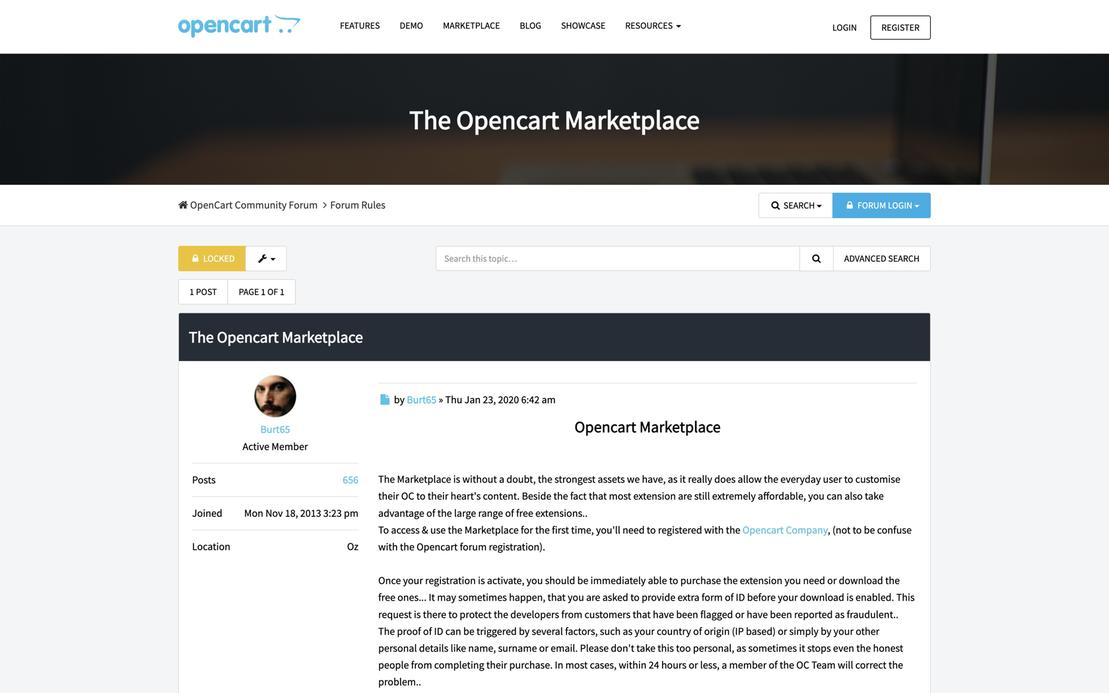 Task type: describe. For each thing, give the bounding box(es) containing it.
first
[[552, 524, 569, 537]]

most inside the marketplace is without a doubt, the strongest assets we have, as it really does allow the everyday user to customise their oc to their heart's content. beside the fact that most extension are still extremely affordable, you can also take advantage of the large range of free extensions.. to access & use the marketplace for the first time, you'll need to registered with the opencart company
[[609, 490, 632, 503]]

take inside the marketplace is without a doubt, the strongest assets we have, as it really does allow the everyday user to customise their oc to their heart's content. beside the fact that most extension are still extremely affordable, you can also take advantage of the large range of free extensions.. to access & use the marketplace for the first time, you'll need to registered with the opencart company
[[866, 490, 885, 503]]

0 horizontal spatial by
[[394, 394, 405, 407]]

can inside the marketplace is without a doubt, the strongest assets we have, as it really does allow the everyday user to customise their oc to their heart's content. beside the fact that most extension are still extremely affordable, you can also take advantage of the large range of free extensions.. to access & use the marketplace for the first time, you'll need to registered with the opencart company
[[827, 490, 843, 503]]

name,
[[469, 642, 496, 655]]

we
[[628, 473, 640, 486]]

your right before
[[778, 591, 798, 605]]

location
[[192, 540, 231, 554]]

is left activate,
[[478, 575, 485, 588]]

extremely
[[713, 490, 756, 503]]

the inside , (not to be confuse with the opencart forum registration).
[[400, 541, 415, 554]]

stops
[[808, 642, 832, 655]]

the right use
[[448, 524, 463, 537]]

0 horizontal spatial forum
[[289, 199, 318, 212]]

problem..
[[379, 676, 422, 689]]

to right 'able' on the right bottom of the page
[[670, 575, 679, 588]]

1 post
[[190, 286, 217, 298]]

opencart community forum
[[188, 199, 318, 212]]

forum
[[460, 541, 487, 554]]

register
[[882, 21, 920, 33]]

0 vertical spatial burt65 link
[[407, 394, 437, 407]]

other
[[856, 625, 880, 638]]

take inside once your registration is activate, you should be immediately able to purchase the extension you need or download the free ones... it may sometimes happen, that you are asked to provide extra form of id before your download is enabled. this request is there to protect the developers from customers that have been flagged or have been reported as fraudulent.. the proof of id can be triggered by several factors, such as your country of origin (ip based) or simply by your other personal details like name, surname or email. please don't take this too personal, as sometimes it stops even the honest people from completing their purchase. in most cases, within 24 hours or less, a member of the oc team will correct the problem..
[[637, 642, 656, 655]]

2 have from the left
[[747, 608, 768, 622]]

1 horizontal spatial id
[[736, 591, 746, 605]]

1 vertical spatial download
[[801, 591, 845, 605]]

0 horizontal spatial that
[[548, 591, 566, 605]]

based)
[[747, 625, 776, 638]]

to inside , (not to be confuse with the opencart forum registration).
[[853, 524, 863, 537]]

may
[[437, 591, 457, 605]]

time,
[[572, 524, 594, 537]]

post
[[196, 286, 217, 298]]

Advanced search search field
[[426, 246, 941, 272]]

1 1 from the left
[[190, 286, 194, 298]]

the left team
[[780, 659, 795, 672]]

1 vertical spatial sometimes
[[749, 642, 798, 655]]

immediately
[[591, 575, 646, 588]]

burt65 inside burt65 active member
[[261, 423, 290, 437]]

23,
[[483, 394, 496, 407]]

fact
[[571, 490, 587, 503]]

asked
[[603, 591, 629, 605]]

1 horizontal spatial burt65
[[407, 394, 437, 407]]

login inside dropdown button
[[889, 200, 913, 211]]

search button
[[759, 193, 834, 218]]

fraudulent..
[[847, 608, 899, 622]]

allow
[[738, 473, 762, 486]]

enabled.
[[856, 591, 895, 605]]

opencart company link
[[743, 524, 828, 537]]

your up ones...
[[403, 575, 423, 588]]

it
[[429, 591, 435, 605]]

or down 'several'
[[540, 642, 549, 655]]

forum login button
[[833, 193, 932, 218]]

page 1 of 1
[[239, 286, 285, 298]]

or up reported
[[828, 575, 837, 588]]

the inside once your registration is activate, you should be immediately able to purchase the extension you need or download the free ones... it may sometimes happen, that you are asked to provide extra form of id before your download is enabled. this request is there to protect the developers from customers that have been flagged or have been reported as fraudulent.. the proof of id can be triggered by several factors, such as your country of origin (ip based) or simply by your other personal details like name, surname or email. please don't take this too personal, as sometimes it stops even the honest people from completing their purchase. in most cases, within 24 hours or less, a member of the oc team will correct the problem..
[[379, 625, 395, 638]]

can inside once your registration is activate, you should be immediately able to purchase the extension you need or download the free ones... it may sometimes happen, that you are asked to provide extra form of id before your download is enabled. this request is there to protect the developers from customers that have been flagged or have been reported as fraudulent.. the proof of id can be triggered by several factors, such as your country of origin (ip based) or simply by your other personal details like name, surname or email. please don't take this too personal, as sometimes it stops even the honest people from completing their purchase. in most cases, within 24 hours or less, a member of the oc team will correct the problem..
[[446, 625, 462, 638]]

showcase link
[[552, 14, 616, 37]]

forum rules link
[[330, 199, 386, 212]]

to right asked
[[631, 591, 640, 605]]

Search this topic… text field
[[436, 246, 801, 271]]

search image
[[770, 201, 782, 210]]

extensions..
[[536, 507, 588, 520]]

developers
[[511, 608, 560, 622]]

the up use
[[438, 507, 452, 520]]

purchase
[[681, 575, 722, 588]]

customers
[[585, 608, 631, 622]]

of left "origin"
[[694, 625, 703, 638]]

is left the enabled.
[[847, 591, 854, 605]]

2 horizontal spatial that
[[633, 608, 651, 622]]

community
[[235, 199, 287, 212]]

you up happen, at bottom left
[[527, 575, 543, 588]]

you down should
[[568, 591, 585, 605]]

the down the other
[[857, 642, 872, 655]]

search
[[889, 253, 920, 265]]

member
[[272, 440, 308, 453]]

still
[[695, 490, 711, 503]]

0 horizontal spatial from
[[411, 659, 432, 672]]

you inside the marketplace is without a doubt, the strongest assets we have, as it really does allow the everyday user to customise their oc to their heart's content. beside the fact that most extension are still extremely affordable, you can also take advantage of the large range of free extensions.. to access & use the marketplace for the first time, you'll need to registered with the opencart company
[[809, 490, 825, 503]]

features
[[340, 19, 380, 31]]

doubt,
[[507, 473, 536, 486]]

don't
[[611, 642, 635, 655]]

email.
[[551, 642, 578, 655]]

3:23
[[324, 507, 342, 520]]

to right user
[[845, 473, 854, 486]]

oc inside the marketplace is without a doubt, the strongest assets we have, as it really does allow the everyday user to customise their oc to their heart's content. beside the fact that most extension are still extremely affordable, you can also take advantage of the large range of free extensions.. to access & use the marketplace for the first time, you'll need to registered with the opencart company
[[402, 490, 415, 503]]

the right for
[[536, 524, 550, 537]]

also
[[845, 490, 863, 503]]

really
[[689, 473, 713, 486]]

team
[[812, 659, 836, 672]]

provide
[[642, 591, 676, 605]]

the up triggered
[[494, 608, 509, 622]]

2 1 from the left
[[261, 286, 266, 298]]

forum login
[[858, 200, 913, 211]]

0 vertical spatial sometimes
[[459, 591, 507, 605]]

even
[[834, 642, 855, 655]]

this
[[658, 642, 674, 655]]

1 post link
[[178, 279, 228, 305]]

you up reported
[[785, 575, 802, 588]]

completing
[[435, 659, 485, 672]]

will
[[838, 659, 854, 672]]

triggered
[[477, 625, 517, 638]]

by burt65 » thu jan 23, 2020 6:42 am
[[394, 394, 556, 407]]

or left "less,"
[[689, 659, 699, 672]]

is inside the marketplace is without a doubt, the strongest assets we have, as it really does allow the everyday user to customise their oc to their heart's content. beside the fact that most extension are still extremely affordable, you can also take advantage of the large range of free extensions.. to access & use the marketplace for the first time, you'll need to registered with the opencart company
[[454, 473, 461, 486]]

a inside the marketplace is without a doubt, the strongest assets we have, as it really does allow the everyday user to customise their oc to their heart's content. beside the fact that most extension are still extremely affordable, you can also take advantage of the large range of free extensions.. to access & use the marketplace for the first time, you'll need to registered with the opencart company
[[499, 473, 505, 486]]

cases,
[[590, 659, 617, 672]]

form
[[702, 591, 723, 605]]

free inside once your registration is activate, you should be immediately able to purchase the extension you need or download the free ones... it may sometimes happen, that you are asked to provide extra form of id before your download is enabled. this request is there to protect the developers from customers that have been flagged or have been reported as fraudulent.. the proof of id can be triggered by several factors, such as your country of origin (ip based) or simply by your other personal details like name, surname or email. please don't take this too personal, as sometimes it stops even the honest people from completing their purchase. in most cases, within 24 hours or less, a member of the oc team will correct the problem..
[[379, 591, 396, 605]]

the marketplace is without a doubt, the strongest assets we have, as it really does allow the everyday user to customise their oc to their heart's content. beside the fact that most extension are still extremely affordable, you can also take advantage of the large range of free extensions.. to access & use the marketplace for the first time, you'll need to registered with the opencart company
[[379, 473, 901, 537]]

details
[[419, 642, 449, 655]]

locked link
[[178, 246, 246, 272]]

1 have from the left
[[653, 608, 675, 622]]

, (not to be confuse with the opencart forum registration).
[[379, 524, 912, 554]]

in
[[555, 659, 564, 672]]

page
[[239, 286, 259, 298]]

within
[[619, 659, 647, 672]]

as down (ip
[[737, 642, 747, 655]]

extension inside the marketplace is without a doubt, the strongest assets we have, as it really does allow the everyday user to customise their oc to their heart's content. beside the fact that most extension are still extremely affordable, you can also take advantage of the large range of free extensions.. to access & use the marketplace for the first time, you'll need to registered with the opencart company
[[634, 490, 676, 503]]

to down may
[[449, 608, 458, 622]]

wrench image
[[257, 254, 269, 263]]

your left the country
[[635, 625, 655, 638]]

to left registered at the right of the page
[[647, 524, 656, 537]]

your up even
[[834, 625, 854, 638]]

registration
[[425, 575, 476, 588]]

home image
[[178, 200, 188, 210]]

company
[[786, 524, 828, 537]]

advanced
[[845, 253, 887, 265]]

too
[[677, 642, 691, 655]]

jan
[[465, 394, 481, 407]]

a inside once your registration is activate, you should be immediately able to purchase the extension you need or download the free ones... it may sometimes happen, that you are asked to provide extra form of id before your download is enabled. this request is there to protect the developers from customers that have been flagged or have been reported as fraudulent.. the proof of id can be triggered by several factors, such as your country of origin (ip based) or simply by your other personal details like name, surname or email. please don't take this too personal, as sometimes it stops even the honest people from completing their purchase. in most cases, within 24 hours or less, a member of the oc team will correct the problem..
[[722, 659, 728, 672]]

access
[[391, 524, 420, 537]]

that inside the marketplace is without a doubt, the strongest assets we have, as it really does allow the everyday user to customise their oc to their heart's content. beside the fact that most extension are still extremely affordable, you can also take advantage of the large range of free extensions.. to access & use the marketplace for the first time, you'll need to registered with the opencart company
[[589, 490, 607, 503]]

as right such
[[623, 625, 633, 638]]

origin
[[705, 625, 730, 638]]



Task type: vqa. For each thing, say whether or not it's contained in the screenshot.
hours
yes



Task type: locate. For each thing, give the bounding box(es) containing it.
or up (ip
[[736, 608, 745, 622]]

be left confuse at the right of the page
[[865, 524, 876, 537]]

be down protect
[[464, 625, 475, 638]]

0 vertical spatial be
[[865, 524, 876, 537]]

1 horizontal spatial free
[[517, 507, 534, 520]]

by up stops
[[821, 625, 832, 638]]

burt65 active member
[[243, 423, 308, 453]]

protect
[[460, 608, 492, 622]]

register link
[[871, 16, 932, 40]]

2013
[[300, 507, 322, 520]]

0 horizontal spatial it
[[680, 473, 686, 486]]

0 horizontal spatial login
[[833, 21, 858, 33]]

user
[[824, 473, 843, 486]]

resources link
[[616, 14, 692, 37]]

is up heart's at the bottom left of page
[[454, 473, 461, 486]]

features link
[[330, 14, 390, 37]]

advanced search
[[845, 253, 920, 265]]

extension up before
[[740, 575, 783, 588]]

0 vertical spatial login
[[833, 21, 858, 33]]

0 vertical spatial extension
[[634, 490, 676, 503]]

656 link
[[343, 474, 359, 487]]

proof
[[397, 625, 421, 638]]

0 vertical spatial with
[[705, 524, 724, 537]]

to
[[379, 524, 389, 537]]

hours
[[662, 659, 687, 672]]

0 vertical spatial it
[[680, 473, 686, 486]]

0 horizontal spatial lock image
[[190, 254, 202, 263]]

are left asked
[[587, 591, 601, 605]]

0 vertical spatial id
[[736, 591, 746, 605]]

1 vertical spatial most
[[566, 659, 588, 672]]

factors,
[[566, 625, 598, 638]]

of up details
[[423, 625, 432, 638]]

of down content. at the left bottom of the page
[[506, 507, 514, 520]]

1 vertical spatial oc
[[797, 659, 810, 672]]

extension down have,
[[634, 490, 676, 503]]

the up affordable,
[[764, 473, 779, 486]]

download up the enabled.
[[839, 575, 884, 588]]

search image
[[811, 254, 823, 263]]

most inside once your registration is activate, you should be immediately able to purchase the extension you need or download the free ones... it may sometimes happen, that you are asked to provide extra form of id before your download is enabled. this request is there to protect the developers from customers that have been flagged or have been reported as fraudulent.. the proof of id can be triggered by several factors, such as your country of origin (ip based) or simply by your other personal details like name, surname or email. please don't take this too personal, as sometimes it stops even the honest people from completing their purchase. in most cases, within 24 hours or less, a member of the oc team will correct the problem..
[[566, 659, 588, 672]]

of right form
[[725, 591, 734, 605]]

for
[[521, 524, 534, 537]]

user avatar image
[[254, 375, 297, 418]]

2 horizontal spatial forum
[[858, 200, 887, 211]]

have down provide on the bottom
[[653, 608, 675, 622]]

heart's
[[451, 490, 481, 503]]

you'll
[[596, 524, 621, 537]]

1 vertical spatial the opencart marketplace
[[189, 327, 363, 347]]

0 horizontal spatial id
[[434, 625, 444, 638]]

the down honest
[[889, 659, 904, 672]]

by right post icon
[[394, 394, 405, 407]]

0 vertical spatial are
[[679, 490, 693, 503]]

forum left rules
[[330, 199, 359, 212]]

1 horizontal spatial have
[[747, 608, 768, 622]]

2 horizontal spatial be
[[865, 524, 876, 537]]

sometimes down "based)"
[[749, 642, 798, 655]]

people
[[379, 659, 409, 672]]

to up advantage
[[417, 490, 426, 503]]

as right reported
[[836, 608, 845, 622]]

1 vertical spatial that
[[548, 591, 566, 605]]

1 vertical spatial be
[[578, 575, 589, 588]]

be inside , (not to be confuse with the opencart forum registration).
[[865, 524, 876, 537]]

or left simply
[[778, 625, 788, 638]]

locked group
[[178, 246, 287, 272]]

1 vertical spatial a
[[722, 659, 728, 672]]

burt65 up the member
[[261, 423, 290, 437]]

the down extremely
[[726, 524, 741, 537]]

lock image inside the forum login dropdown button
[[845, 201, 856, 210]]

0 horizontal spatial the opencart marketplace
[[189, 327, 363, 347]]

it inside the marketplace is without a doubt, the strongest assets we have, as it really does allow the everyday user to customise their oc to their heart's content. beside the fact that most extension are still extremely affordable, you can also take advantage of the large range of free extensions.. to access & use the marketplace for the first time, you'll need to registered with the opencart company
[[680, 473, 686, 486]]

have,
[[642, 473, 666, 486]]

1 vertical spatial extension
[[740, 575, 783, 588]]

post image
[[379, 395, 392, 405]]

opencart
[[190, 199, 233, 212]]

id down there
[[434, 625, 444, 638]]

of right page
[[268, 286, 278, 298]]

1 horizontal spatial their
[[428, 490, 449, 503]]

that
[[589, 490, 607, 503], [548, 591, 566, 605], [633, 608, 651, 622]]

can down user
[[827, 490, 843, 503]]

need inside the marketplace is without a doubt, the strongest assets we have, as it really does allow the everyday user to customise their oc to their heart's content. beside the fact that most extension are still extremely affordable, you can also take advantage of the large range of free extensions.. to access & use the marketplace for the first time, you'll need to registered with the opencart company
[[623, 524, 645, 537]]

their up advantage
[[379, 490, 399, 503]]

0 vertical spatial download
[[839, 575, 884, 588]]

the right purchase
[[724, 575, 738, 588]]

1 horizontal spatial 1
[[261, 286, 266, 298]]

1 vertical spatial burt65 link
[[261, 423, 290, 437]]

their down name,
[[487, 659, 508, 672]]

login up search
[[889, 200, 913, 211]]

you down everyday
[[809, 490, 825, 503]]

demo link
[[390, 14, 433, 37]]

the inside the marketplace is without a doubt, the strongest assets we have, as it really does allow the everyday user to customise their oc to their heart's content. beside the fact that most extension are still extremely affordable, you can also take advantage of the large range of free extensions.. to access & use the marketplace for the first time, you'll need to registered with the opencart company
[[379, 473, 395, 486]]

0 vertical spatial can
[[827, 490, 843, 503]]

once
[[379, 575, 401, 588]]

of up &
[[427, 507, 436, 520]]

1 horizontal spatial burt65 link
[[407, 394, 437, 407]]

are inside once your registration is activate, you should be immediately able to purchase the extension you need or download the free ones... it may sometimes happen, that you are asked to provide extra form of id before your download is enabled. this request is there to protect the developers from customers that have been flagged or have been reported as fraudulent.. the proof of id can be triggered by several factors, such as your country of origin (ip based) or simply by your other personal details like name, surname or email. please don't take this too personal, as sometimes it stops even the honest people from completing their purchase. in most cases, within 24 hours or less, a member of the oc team will correct the problem..
[[587, 591, 601, 605]]

need inside once your registration is activate, you should be immediately able to purchase the extension you need or download the free ones... it may sometimes happen, that you are asked to provide extra form of id before your download is enabled. this request is there to protect the developers from customers that have been flagged or have been reported as fraudulent.. the proof of id can be triggered by several factors, such as your country of origin (ip based) or simply by your other personal details like name, surname or email. please don't take this too personal, as sometimes it stops even the honest people from completing their purchase. in most cases, within 24 hours or less, a member of the oc team will correct the problem..
[[804, 575, 826, 588]]

24
[[649, 659, 660, 672]]

1 vertical spatial take
[[637, 642, 656, 655]]

0 horizontal spatial with
[[379, 541, 398, 554]]

demo
[[400, 19, 423, 31]]

forum up advanced
[[858, 200, 887, 211]]

most right in
[[566, 659, 588, 672]]

1 horizontal spatial the opencart marketplace
[[410, 103, 700, 136]]

use
[[431, 524, 446, 537]]

0 vertical spatial lock image
[[845, 201, 856, 210]]

0 vertical spatial take
[[866, 490, 885, 503]]

that down provide on the bottom
[[633, 608, 651, 622]]

free up for
[[517, 507, 534, 520]]

opencart community forum link
[[178, 199, 318, 212]]

from up factors,
[[562, 608, 583, 622]]

1 vertical spatial from
[[411, 659, 432, 672]]

1 horizontal spatial are
[[679, 490, 693, 503]]

2 horizontal spatial their
[[487, 659, 508, 672]]

0 horizontal spatial extension
[[634, 490, 676, 503]]

most down 'assets'
[[609, 490, 632, 503]]

»
[[439, 394, 444, 407]]

take up 24
[[637, 642, 656, 655]]

opencart marketplace
[[575, 417, 721, 437]]

the opencart marketplace link
[[189, 327, 363, 347]]

1 horizontal spatial with
[[705, 524, 724, 537]]

0 horizontal spatial their
[[379, 490, 399, 503]]

download up reported
[[801, 591, 845, 605]]

the up the extensions..
[[554, 490, 569, 503]]

1 vertical spatial lock image
[[190, 254, 202, 263]]

there
[[423, 608, 447, 622]]

1 horizontal spatial lock image
[[845, 201, 856, 210]]

0 horizontal spatial free
[[379, 591, 396, 605]]

lock image up 1 post
[[190, 254, 202, 263]]

forum right 'community'
[[289, 199, 318, 212]]

it inside once your registration is activate, you should be immediately able to purchase the extension you need or download the free ones... it may sometimes happen, that you are asked to provide extra form of id before your download is enabled. this request is there to protect the developers from customers that have been flagged or have been reported as fraudulent.. the proof of id can be triggered by several factors, such as your country of origin (ip based) or simply by your other personal details like name, surname or email. please don't take this too personal, as sometimes it stops even the honest people from completing their purchase. in most cases, within 24 hours or less, a member of the oc team will correct the problem..
[[800, 642, 806, 655]]

content.
[[483, 490, 520, 503]]

their inside once your registration is activate, you should be immediately able to purchase the extension you need or download the free ones... it may sometimes happen, that you are asked to provide extra form of id before your download is enabled. this request is there to protect the developers from customers that have been flagged or have been reported as fraudulent.. the proof of id can be triggered by several factors, such as your country of origin (ip based) or simply by your other personal details like name, surname or email. please don't take this too personal, as sometimes it stops even the honest people from completing their purchase. in most cases, within 24 hours or less, a member of the oc team will correct the problem..
[[487, 659, 508, 672]]

1 horizontal spatial most
[[609, 490, 632, 503]]

0 horizontal spatial been
[[677, 608, 699, 622]]

have up "based)"
[[747, 608, 768, 622]]

1 vertical spatial with
[[379, 541, 398, 554]]

with right registered at the right of the page
[[705, 524, 724, 537]]

with inside , (not to be confuse with the opencart forum registration).
[[379, 541, 398, 554]]

0 vertical spatial from
[[562, 608, 583, 622]]

blog
[[520, 19, 542, 31]]

0 horizontal spatial burt65 link
[[261, 423, 290, 437]]

1 horizontal spatial can
[[827, 490, 843, 503]]

1 horizontal spatial forum
[[330, 199, 359, 212]]

to right (not
[[853, 524, 863, 537]]

0 horizontal spatial a
[[499, 473, 505, 486]]

honest
[[874, 642, 904, 655]]

burt65
[[407, 394, 437, 407], [261, 423, 290, 437]]

country
[[657, 625, 692, 638]]

lock image left forum login
[[845, 201, 856, 210]]

or
[[828, 575, 837, 588], [736, 608, 745, 622], [778, 625, 788, 638], [540, 642, 549, 655], [689, 659, 699, 672]]

0 horizontal spatial sometimes
[[459, 591, 507, 605]]

as inside the marketplace is without a doubt, the strongest assets we have, as it really does allow the everyday user to customise their oc to their heart's content. beside the fact that most extension are still extremely affordable, you can also take advantage of the large range of free extensions.. to access & use the marketplace for the first time, you'll need to registered with the opencart company
[[668, 473, 678, 486]]

0 horizontal spatial be
[[464, 625, 475, 638]]

need up reported
[[804, 575, 826, 588]]

1 horizontal spatial it
[[800, 642, 806, 655]]

marketplace link
[[433, 14, 510, 37]]

been down extra
[[677, 608, 699, 622]]

the up beside
[[538, 473, 553, 486]]

advanced search link
[[834, 246, 932, 272]]

personal,
[[694, 642, 735, 655]]

advantage
[[379, 507, 425, 520]]

member
[[730, 659, 767, 672]]

correct
[[856, 659, 887, 672]]

affordable,
[[758, 490, 807, 503]]

be right should
[[578, 575, 589, 588]]

been down before
[[771, 608, 793, 622]]

free down once
[[379, 591, 396, 605]]

1 vertical spatial login
[[889, 200, 913, 211]]

customise
[[856, 473, 901, 486]]

0 horizontal spatial 1
[[190, 286, 194, 298]]

is
[[454, 473, 461, 486], [478, 575, 485, 588], [847, 591, 854, 605], [414, 608, 421, 622]]

showcase
[[562, 19, 606, 31]]

burt65 link up the member
[[261, 423, 290, 437]]

by up surname
[[519, 625, 530, 638]]

are
[[679, 490, 693, 503], [587, 591, 601, 605]]

1 vertical spatial need
[[804, 575, 826, 588]]

0 horizontal spatial most
[[566, 659, 588, 672]]

several
[[532, 625, 563, 638]]

as right have,
[[668, 473, 678, 486]]

1 horizontal spatial be
[[578, 575, 589, 588]]

0 vertical spatial burt65
[[407, 394, 437, 407]]

been
[[677, 608, 699, 622], [771, 608, 793, 622]]

forum for forum rules
[[330, 199, 359, 212]]

that right fact
[[589, 490, 607, 503]]

that down should
[[548, 591, 566, 605]]

forum
[[289, 199, 318, 212], [330, 199, 359, 212], [858, 200, 887, 211]]

0 vertical spatial the opencart marketplace
[[410, 103, 700, 136]]

1 vertical spatial burt65
[[261, 423, 290, 437]]

oc inside once your registration is activate, you should be immediately able to purchase the extension you need or download the free ones... it may sometimes happen, that you are asked to provide extra form of id before your download is enabled. this request is there to protect the developers from customers that have been flagged or have been reported as fraudulent.. the proof of id can be triggered by several factors, such as your country of origin (ip based) or simply by your other personal details like name, surname or email. please don't take this too personal, as sometimes it stops even the honest people from completing their purchase. in most cases, within 24 hours or less, a member of the oc team will correct the problem..
[[797, 659, 810, 672]]

reported
[[795, 608, 833, 622]]

forum inside dropdown button
[[858, 200, 887, 211]]

joined
[[192, 507, 223, 520]]

1 horizontal spatial been
[[771, 608, 793, 622]]

1 vertical spatial id
[[434, 625, 444, 638]]

oc up advantage
[[402, 490, 415, 503]]

2 vertical spatial be
[[464, 625, 475, 638]]

1 been from the left
[[677, 608, 699, 622]]

lock image for locked link
[[190, 254, 202, 263]]

registration).
[[489, 541, 546, 554]]

are inside the marketplace is without a doubt, the strongest assets we have, as it really does allow the everyday user to customise their oc to their heart's content. beside the fact that most extension are still extremely affordable, you can also take advantage of the large range of free extensions.. to access & use the marketplace for the first time, you'll need to registered with the opencart company
[[679, 490, 693, 503]]

with inside the marketplace is without a doubt, the strongest assets we have, as it really does allow the everyday user to customise their oc to their heart's content. beside the fact that most extension are still extremely affordable, you can also take advantage of the large range of free extensions.. to access & use the marketplace for the first time, you'll need to registered with the opencart company
[[705, 524, 724, 537]]

opencart inside , (not to be confuse with the opencart forum registration).
[[417, 541, 458, 554]]

0 vertical spatial free
[[517, 507, 534, 520]]

be
[[865, 524, 876, 537], [578, 575, 589, 588], [464, 625, 475, 638]]

most
[[609, 490, 632, 503], [566, 659, 588, 672]]

it left really
[[680, 473, 686, 486]]

0 vertical spatial oc
[[402, 490, 415, 503]]

the up this
[[886, 575, 901, 588]]

1 horizontal spatial take
[[866, 490, 885, 503]]

lock image for the forum login dropdown button
[[845, 201, 856, 210]]

1 vertical spatial are
[[587, 591, 601, 605]]

can up like
[[446, 625, 462, 638]]

1 horizontal spatial a
[[722, 659, 728, 672]]

purchase.
[[510, 659, 553, 672]]

0 vertical spatial a
[[499, 473, 505, 486]]

such
[[600, 625, 621, 638]]

simply
[[790, 625, 819, 638]]

1 vertical spatial it
[[800, 642, 806, 655]]

2 vertical spatial that
[[633, 608, 651, 622]]

1 horizontal spatial that
[[589, 490, 607, 503]]

a up content. at the left bottom of the page
[[499, 473, 505, 486]]

1 horizontal spatial by
[[519, 625, 530, 638]]

am
[[542, 394, 556, 407]]

1 vertical spatial can
[[446, 625, 462, 638]]

2 been from the left
[[771, 608, 793, 622]]

0 horizontal spatial are
[[587, 591, 601, 605]]

free inside the marketplace is without a doubt, the strongest assets we have, as it really does allow the everyday user to customise their oc to their heart's content. beside the fact that most extension are still extremely affordable, you can also take advantage of the large range of free extensions.. to access & use the marketplace for the first time, you'll need to registered with the opencart company
[[517, 507, 534, 520]]

extension
[[634, 490, 676, 503], [740, 575, 783, 588]]

1 horizontal spatial from
[[562, 608, 583, 622]]

0 horizontal spatial can
[[446, 625, 462, 638]]

with down to
[[379, 541, 398, 554]]

need right the you'll
[[623, 524, 645, 537]]

id
[[736, 591, 746, 605], [434, 625, 444, 638]]

0 vertical spatial need
[[623, 524, 645, 537]]

oc left team
[[797, 659, 810, 672]]

request
[[379, 608, 412, 622]]

id left before
[[736, 591, 746, 605]]

are left 'still'
[[679, 490, 693, 503]]

their left heart's at the bottom left of page
[[428, 490, 449, 503]]

0 vertical spatial that
[[589, 490, 607, 503]]

pm
[[344, 507, 359, 520]]

extra
[[678, 591, 700, 605]]

extension inside once your registration is activate, you should be immediately able to purchase the extension you need or download the free ones... it may sometimes happen, that you are asked to provide extra form of id before your download is enabled. this request is there to protect the developers from customers that have been flagged or have been reported as fraudulent.. the proof of id can be triggered by several factors, such as your country of origin (ip based) or simply by your other personal details like name, surname or email. please don't take this too personal, as sometimes it stops even the honest people from completing their purchase. in most cases, within 24 hours or less, a member of the oc team will correct the problem..
[[740, 575, 783, 588]]

1 vertical spatial free
[[379, 591, 396, 605]]

active
[[243, 440, 270, 453]]

is left there
[[414, 608, 421, 622]]

1 horizontal spatial sometimes
[[749, 642, 798, 655]]

oz
[[347, 540, 359, 554]]

please
[[580, 642, 609, 655]]

should
[[545, 575, 576, 588]]

0 horizontal spatial take
[[637, 642, 656, 655]]

lock image
[[845, 201, 856, 210], [190, 254, 202, 263]]

0 horizontal spatial burt65
[[261, 423, 290, 437]]

opencart inside the marketplace is without a doubt, the strongest assets we have, as it really does allow the everyday user to customise their oc to their heart's content. beside the fact that most extension are still extremely affordable, you can also take advantage of the large range of free extensions.. to access & use the marketplace for the first time, you'll need to registered with the opencart company
[[743, 524, 784, 537]]

free
[[517, 507, 534, 520], [379, 591, 396, 605]]

the down access
[[400, 541, 415, 554]]

burt65 link left the »
[[407, 394, 437, 407]]

1
[[190, 286, 194, 298], [261, 286, 266, 298], [280, 286, 285, 298]]

1 horizontal spatial oc
[[797, 659, 810, 672]]

1 horizontal spatial extension
[[740, 575, 783, 588]]

a right "less,"
[[722, 659, 728, 672]]

of right member
[[769, 659, 778, 672]]

1 horizontal spatial need
[[804, 575, 826, 588]]

blog link
[[510, 14, 552, 37]]

everyday
[[781, 473, 822, 486]]

assets
[[598, 473, 625, 486]]

(ip
[[732, 625, 744, 638]]

take down customise
[[866, 490, 885, 503]]

a
[[499, 473, 505, 486], [722, 659, 728, 672]]

burt65 link
[[407, 394, 437, 407], [261, 423, 290, 437]]

lock image inside group
[[190, 254, 202, 263]]

beside
[[522, 490, 552, 503]]

burt65 left the »
[[407, 394, 437, 407]]

forum for forum login
[[858, 200, 887, 211]]

it down simply
[[800, 642, 806, 655]]

3 1 from the left
[[280, 286, 285, 298]]

0 vertical spatial most
[[609, 490, 632, 503]]

18,
[[285, 507, 298, 520]]

1 horizontal spatial login
[[889, 200, 913, 211]]

0 horizontal spatial have
[[653, 608, 675, 622]]

2 horizontal spatial by
[[821, 625, 832, 638]]



